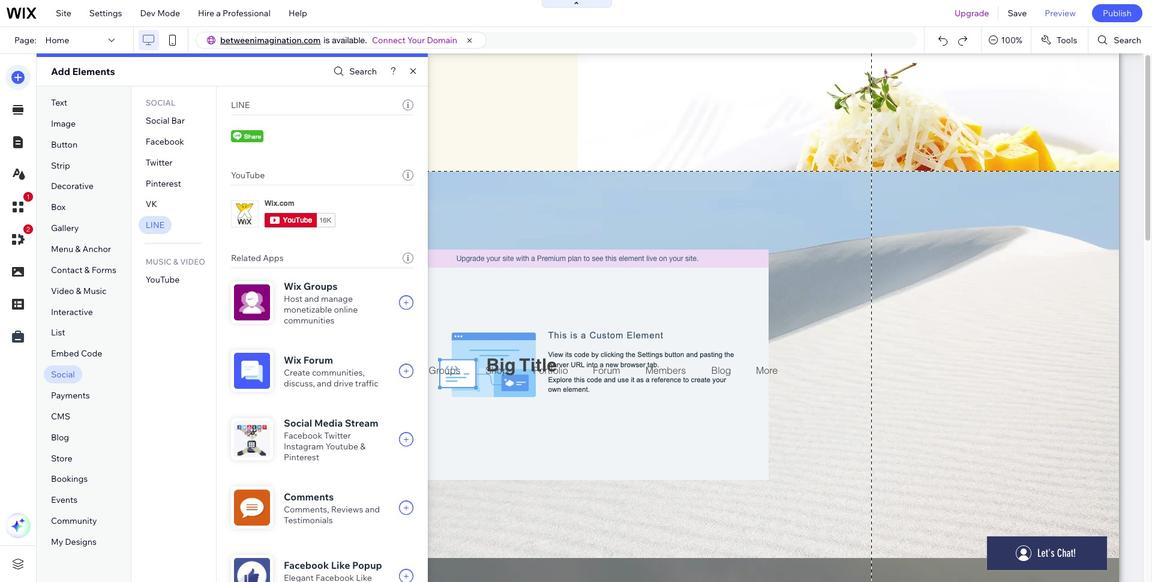 Task type: vqa. For each thing, say whether or not it's contained in the screenshot.


Task type: describe. For each thing, give the bounding box(es) containing it.
help
[[289, 8, 307, 19]]

wix for wix groups
[[284, 280, 301, 292]]

elements
[[72, 65, 115, 77]]

wix forum create communities, discuss, and drive traffic
[[284, 354, 378, 389]]

bookings
[[51, 474, 88, 485]]

save button
[[999, 0, 1036, 26]]

forms
[[92, 265, 116, 275]]

box
[[51, 202, 66, 213]]

wix groups host and manage monetizable online communities
[[284, 280, 358, 326]]

dev mode
[[140, 8, 180, 19]]

social down embed
[[51, 369, 75, 380]]

contact & forms
[[51, 265, 116, 275]]

youtube
[[326, 441, 358, 452]]

payments
[[51, 390, 90, 401]]

pinterest inside social media stream facebook twitter instagram youtube & pinterest
[[284, 452, 319, 463]]

comments
[[284, 491, 334, 503]]

wix for wix forum
[[284, 354, 301, 366]]

professional
[[223, 8, 271, 19]]

settings
[[89, 8, 122, 19]]

monetizable
[[284, 304, 332, 315]]

& for menu
[[75, 244, 81, 254]]

1 vertical spatial search button
[[331, 63, 377, 80]]

designs
[[65, 536, 97, 547]]

upgrade
[[955, 8, 989, 19]]

cms
[[51, 411, 70, 422]]

a
[[216, 8, 221, 19]]

video & music
[[51, 285, 107, 296]]

connect
[[372, 35, 406, 46]]

1 horizontal spatial search button
[[1089, 27, 1152, 53]]

menu & anchor
[[51, 244, 111, 254]]

2 button
[[5, 224, 33, 252]]

1 vertical spatial line
[[146, 220, 164, 231]]

communities,
[[312, 367, 365, 378]]

image
[[51, 118, 76, 129]]

is
[[324, 35, 330, 45]]

related apps
[[231, 253, 284, 263]]

hire a professional
[[198, 8, 271, 19]]

save
[[1008, 8, 1027, 19]]

dev
[[140, 8, 155, 19]]

0 vertical spatial line
[[231, 100, 250, 110]]

betweenimagination.com
[[220, 35, 321, 46]]

0 horizontal spatial music
[[83, 285, 107, 296]]

gallery
[[51, 223, 79, 234]]

text
[[51, 97, 67, 108]]

twitter inside social media stream facebook twitter instagram youtube & pinterest
[[324, 430, 351, 441]]

add elements
[[51, 65, 115, 77]]

preview button
[[1036, 0, 1085, 26]]

facebook for facebook like popup
[[284, 559, 329, 571]]

tools
[[1057, 35, 1077, 46]]

my
[[51, 536, 63, 547]]

online
[[334, 304, 358, 315]]

bar
[[171, 115, 185, 126]]

& for music
[[173, 257, 178, 267]]

facebook like popup
[[284, 559, 382, 571]]

popup
[[352, 559, 382, 571]]

2
[[26, 226, 30, 233]]

& for video
[[76, 285, 81, 296]]

vk
[[146, 199, 157, 210]]

contact
[[51, 265, 82, 275]]

media
[[314, 417, 343, 429]]

community
[[51, 516, 97, 526]]

social up social bar
[[146, 98, 175, 107]]

testimonials
[[284, 515, 333, 526]]

forum
[[304, 354, 333, 366]]

100% button
[[982, 27, 1031, 53]]

0 horizontal spatial youtube
[[146, 274, 180, 285]]

strip
[[51, 160, 70, 171]]

host
[[284, 293, 302, 304]]

and inside wix forum create communities, discuss, and drive traffic
[[317, 378, 332, 389]]

events
[[51, 495, 78, 505]]

& for contact
[[84, 265, 90, 275]]

button
[[51, 139, 78, 150]]



Task type: locate. For each thing, give the bounding box(es) containing it.
1 horizontal spatial pinterest
[[284, 452, 319, 463]]

manage
[[321, 293, 353, 304]]

social up instagram
[[284, 417, 312, 429]]

2 vertical spatial facebook
[[284, 559, 329, 571]]

and inside comments comments, reviews and testimonials
[[365, 504, 380, 515]]

search button
[[1089, 27, 1152, 53], [331, 63, 377, 80]]

facebook down media
[[284, 430, 322, 441]]

facebook inside social media stream facebook twitter instagram youtube & pinterest
[[284, 430, 322, 441]]

music & video
[[146, 257, 205, 267]]

search button down available. on the left
[[331, 63, 377, 80]]

0 horizontal spatial search
[[349, 66, 377, 77]]

music
[[146, 257, 172, 267], [83, 285, 107, 296]]

code
[[81, 348, 102, 359]]

embed
[[51, 348, 79, 359]]

communities
[[284, 315, 335, 326]]

0 horizontal spatial search button
[[331, 63, 377, 80]]

wix
[[284, 280, 301, 292], [284, 354, 301, 366]]

video down contact
[[51, 285, 74, 296]]

2 vertical spatial and
[[365, 504, 380, 515]]

youtube
[[231, 170, 265, 181], [146, 274, 180, 285]]

search button down publish
[[1089, 27, 1152, 53]]

1 horizontal spatial line
[[231, 100, 250, 110]]

like
[[331, 559, 350, 571]]

available.
[[332, 35, 367, 45]]

0 vertical spatial music
[[146, 257, 172, 267]]

my designs
[[51, 536, 97, 547]]

social left bar
[[146, 115, 170, 126]]

site
[[56, 8, 71, 19]]

related
[[231, 253, 261, 263]]

stream
[[345, 417, 378, 429]]

0 vertical spatial video
[[180, 257, 205, 267]]

comments comments, reviews and testimonials
[[284, 491, 380, 526]]

pinterest
[[146, 178, 181, 189], [284, 452, 319, 463]]

and
[[304, 293, 319, 304], [317, 378, 332, 389], [365, 504, 380, 515]]

home
[[45, 35, 69, 46]]

traffic
[[355, 378, 378, 389]]

0 vertical spatial search
[[1114, 35, 1141, 46]]

0 vertical spatial wix
[[284, 280, 301, 292]]

2 wix from the top
[[284, 354, 301, 366]]

your
[[407, 35, 425, 46]]

and for wix
[[304, 293, 319, 304]]

social inside social media stream facebook twitter instagram youtube & pinterest
[[284, 417, 312, 429]]

0 vertical spatial search button
[[1089, 27, 1152, 53]]

hire
[[198, 8, 214, 19]]

1 wix from the top
[[284, 280, 301, 292]]

tools button
[[1031, 27, 1088, 53]]

music right forms
[[146, 257, 172, 267]]

social
[[146, 98, 175, 107], [146, 115, 170, 126], [51, 369, 75, 380], [284, 417, 312, 429]]

0 vertical spatial twitter
[[146, 157, 173, 168]]

video left related on the left top
[[180, 257, 205, 267]]

0 vertical spatial and
[[304, 293, 319, 304]]

1 horizontal spatial youtube
[[231, 170, 265, 181]]

1 horizontal spatial video
[[180, 257, 205, 267]]

facebook down social bar
[[146, 136, 184, 147]]

and right reviews
[[365, 504, 380, 515]]

& inside social media stream facebook twitter instagram youtube & pinterest
[[360, 441, 366, 452]]

and inside wix groups host and manage monetizable online communities
[[304, 293, 319, 304]]

0 vertical spatial youtube
[[231, 170, 265, 181]]

0 horizontal spatial line
[[146, 220, 164, 231]]

wix up create
[[284, 354, 301, 366]]

0 vertical spatial facebook
[[146, 136, 184, 147]]

wix inside wix groups host and manage monetizable online communities
[[284, 280, 301, 292]]

wix up host
[[284, 280, 301, 292]]

1 vertical spatial twitter
[[324, 430, 351, 441]]

is available. connect your domain
[[324, 35, 457, 46]]

and for comments
[[365, 504, 380, 515]]

1 vertical spatial wix
[[284, 354, 301, 366]]

1 horizontal spatial twitter
[[324, 430, 351, 441]]

anchor
[[83, 244, 111, 254]]

1 vertical spatial search
[[349, 66, 377, 77]]

search
[[1114, 35, 1141, 46], [349, 66, 377, 77]]

comments,
[[284, 504, 329, 515]]

decorative
[[51, 181, 94, 192]]

embed code
[[51, 348, 102, 359]]

search down publish button
[[1114, 35, 1141, 46]]

blog
[[51, 432, 69, 443]]

twitter
[[146, 157, 173, 168], [324, 430, 351, 441]]

reviews
[[331, 504, 363, 515]]

1 button
[[5, 192, 33, 220]]

and down groups
[[304, 293, 319, 304]]

domain
[[427, 35, 457, 46]]

preview
[[1045, 8, 1076, 19]]

1 horizontal spatial search
[[1114, 35, 1141, 46]]

1 vertical spatial youtube
[[146, 274, 180, 285]]

1 horizontal spatial music
[[146, 257, 172, 267]]

pinterest up vk
[[146, 178, 181, 189]]

drive
[[334, 378, 353, 389]]

store
[[51, 453, 72, 464]]

facebook left like
[[284, 559, 329, 571]]

list
[[51, 327, 65, 338]]

interactive
[[51, 306, 93, 317]]

wix inside wix forum create communities, discuss, and drive traffic
[[284, 354, 301, 366]]

1 vertical spatial and
[[317, 378, 332, 389]]

&
[[75, 244, 81, 254], [173, 257, 178, 267], [84, 265, 90, 275], [76, 285, 81, 296], [360, 441, 366, 452]]

instagram
[[284, 441, 324, 452]]

menu
[[51, 244, 73, 254]]

1 vertical spatial video
[[51, 285, 74, 296]]

search down available. on the left
[[349, 66, 377, 77]]

0 horizontal spatial pinterest
[[146, 178, 181, 189]]

1
[[26, 193, 30, 200]]

and left drive
[[317, 378, 332, 389]]

social media stream facebook twitter instagram youtube & pinterest
[[284, 417, 378, 463]]

music down forms
[[83, 285, 107, 296]]

facebook for facebook
[[146, 136, 184, 147]]

publish
[[1103, 8, 1132, 19]]

twitter down media
[[324, 430, 351, 441]]

add
[[51, 65, 70, 77]]

apps
[[263, 253, 284, 263]]

twitter down social bar
[[146, 157, 173, 168]]

1 vertical spatial music
[[83, 285, 107, 296]]

100%
[[1001, 35, 1022, 46]]

1 vertical spatial facebook
[[284, 430, 322, 441]]

publish button
[[1092, 4, 1143, 22]]

line
[[231, 100, 250, 110], [146, 220, 164, 231]]

0 horizontal spatial video
[[51, 285, 74, 296]]

mode
[[157, 8, 180, 19]]

pinterest up comments
[[284, 452, 319, 463]]

1 vertical spatial pinterest
[[284, 452, 319, 463]]

social bar
[[146, 115, 185, 126]]

facebook
[[146, 136, 184, 147], [284, 430, 322, 441], [284, 559, 329, 571]]

discuss,
[[284, 378, 315, 389]]

create
[[284, 367, 310, 378]]

0 horizontal spatial twitter
[[146, 157, 173, 168]]

groups
[[304, 280, 337, 292]]

0 vertical spatial pinterest
[[146, 178, 181, 189]]



